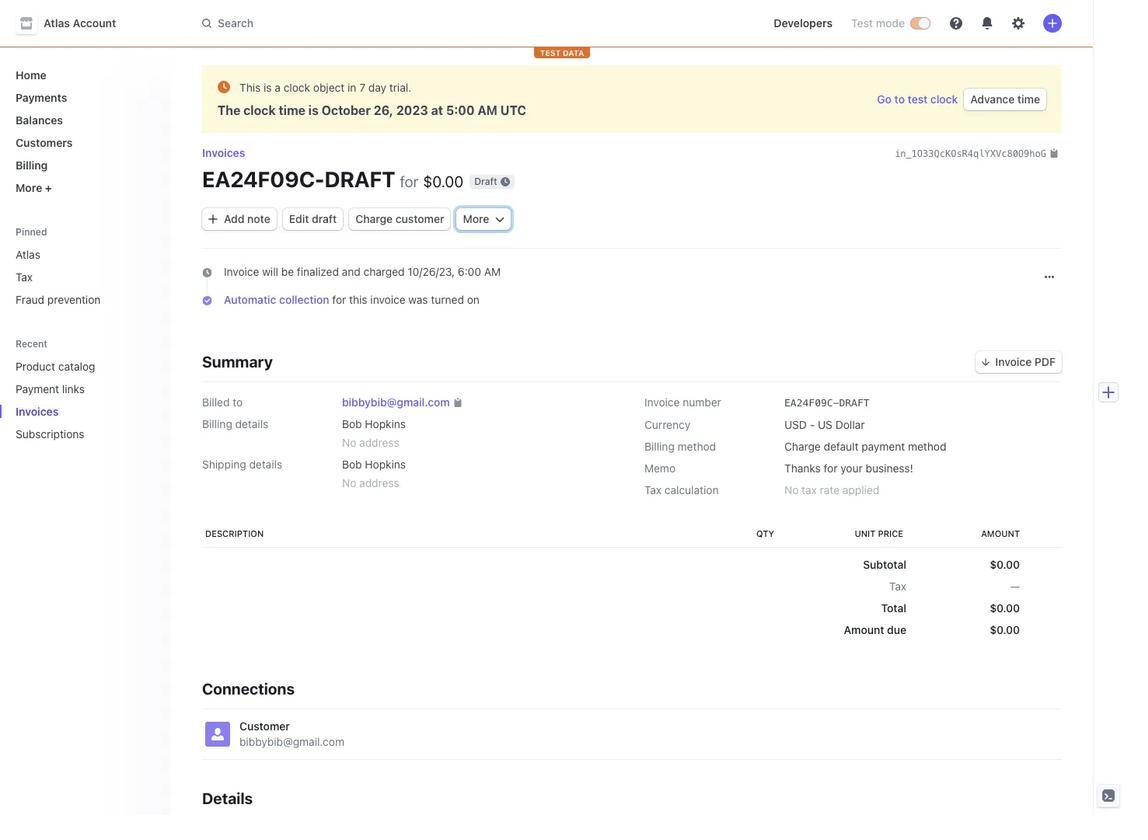 Task type: locate. For each thing, give the bounding box(es) containing it.
method down currency
[[678, 440, 716, 454]]

1 vertical spatial invoices
[[16, 405, 59, 418]]

more left +
[[16, 181, 42, 194]]

turned
[[431, 293, 464, 306]]

0 horizontal spatial charge
[[355, 212, 393, 225]]

2 bob hopkins no address from the top
[[342, 458, 406, 490]]

0 horizontal spatial method
[[678, 440, 716, 454]]

—
[[1011, 580, 1020, 593]]

product catalog link
[[9, 354, 137, 379]]

atlas left account on the top left of page
[[44, 16, 70, 30]]

draft up the dollar at the bottom right
[[839, 398, 870, 409]]

+
[[45, 181, 52, 194]]

1 horizontal spatial draft
[[839, 398, 870, 409]]

svg image left add
[[208, 215, 218, 224]]

tax up total
[[889, 580, 906, 593]]

1 horizontal spatial charge
[[784, 440, 821, 454]]

to right "go"
[[894, 92, 905, 105]]

automatic collection for this invoice was turned on
[[224, 293, 480, 306]]

charge default payment method
[[784, 440, 946, 454]]

more
[[16, 181, 42, 194], [463, 212, 489, 225]]

billing for billing
[[16, 159, 48, 172]]

to right billed
[[233, 396, 243, 409]]

1 vertical spatial more
[[463, 212, 489, 225]]

2 bob from the top
[[342, 458, 362, 471]]

0 vertical spatial amount
[[981, 529, 1020, 539]]

payment links link
[[9, 376, 137, 402]]

invoices inside recent 'element'
[[16, 405, 59, 418]]

details for shipping details
[[249, 458, 282, 471]]

$0.00 for subtotal
[[990, 558, 1020, 572]]

0 horizontal spatial for
[[332, 293, 346, 306]]

1 horizontal spatial clock
[[284, 81, 310, 94]]

clock
[[284, 81, 310, 94], [931, 92, 958, 105], [243, 103, 276, 117]]

charge inside charge customer button
[[355, 212, 393, 225]]

clock for a
[[284, 81, 310, 94]]

customers link
[[9, 130, 159, 155]]

invoice up currency
[[644, 396, 680, 409]]

in_1o33qckosr4qlyxvc80o9hog button
[[895, 145, 1059, 161]]

invoice for invoice will be finalized and charged 10/26/23, 6:00 am
[[224, 265, 259, 278]]

on
[[467, 293, 480, 306]]

0 vertical spatial ea24f09c-
[[202, 166, 325, 192]]

0 horizontal spatial invoices
[[16, 405, 59, 418]]

time right 'advance'
[[1018, 92, 1040, 105]]

1 horizontal spatial to
[[894, 92, 905, 105]]

1 vertical spatial address
[[359, 477, 399, 490]]

for left this
[[332, 293, 346, 306]]

hopkins for shipping details
[[365, 458, 406, 471]]

1 vertical spatial details
[[249, 458, 282, 471]]

for up charge customer
[[400, 173, 418, 190]]

0 vertical spatial invoices
[[202, 146, 245, 159]]

clock down this
[[243, 103, 276, 117]]

to
[[894, 92, 905, 105], [233, 396, 243, 409]]

payment
[[16, 382, 59, 396]]

0 horizontal spatial ea24f09c-
[[202, 166, 325, 192]]

invoice left "pdf"
[[995, 355, 1032, 368]]

2 horizontal spatial clock
[[931, 92, 958, 105]]

tax for tax calculation
[[644, 484, 662, 497]]

ea24f09c- up -
[[784, 398, 839, 409]]

0 vertical spatial to
[[894, 92, 905, 105]]

tax up fraud
[[16, 271, 33, 284]]

0 vertical spatial bob hopkins no address
[[342, 418, 406, 450]]

charge
[[355, 212, 393, 225], [784, 440, 821, 454]]

method
[[678, 440, 716, 454], [908, 440, 946, 454]]

0 horizontal spatial to
[[233, 396, 243, 409]]

billing up more +
[[16, 159, 48, 172]]

for left your on the right
[[824, 462, 838, 475]]

1 horizontal spatial billing
[[202, 418, 232, 431]]

tax link
[[9, 264, 159, 290]]

payment
[[862, 440, 905, 454]]

svg image inside add note button
[[208, 215, 218, 224]]

will
[[262, 265, 278, 278]]

0 vertical spatial billing
[[16, 159, 48, 172]]

due
[[887, 624, 906, 637]]

amount left due
[[844, 624, 884, 637]]

0 vertical spatial draft
[[325, 166, 395, 192]]

2 hopkins from the top
[[365, 458, 406, 471]]

charge left "customer"
[[355, 212, 393, 225]]

1 vertical spatial invoices link
[[9, 399, 137, 424]]

tax
[[16, 271, 33, 284], [644, 484, 662, 497], [889, 580, 906, 593]]

0 vertical spatial more
[[16, 181, 42, 194]]

for inside ea24f09c-draft for
[[400, 173, 418, 190]]

clock for test
[[931, 92, 958, 105]]

atlas inside button
[[44, 16, 70, 30]]

pinned element
[[9, 242, 159, 313]]

2 horizontal spatial tax
[[889, 580, 906, 593]]

0 horizontal spatial tax
[[16, 271, 33, 284]]

charge up thanks
[[784, 440, 821, 454]]

0 vertical spatial for
[[400, 173, 418, 190]]

more button
[[457, 208, 511, 230]]

0 vertical spatial hopkins
[[365, 418, 406, 431]]

0 horizontal spatial more
[[16, 181, 42, 194]]

0 horizontal spatial draft
[[325, 166, 395, 192]]

1 vertical spatial tax
[[644, 484, 662, 497]]

Search search field
[[193, 9, 631, 38]]

billing for billing method
[[644, 440, 675, 454]]

0 horizontal spatial atlas
[[16, 248, 40, 261]]

for
[[400, 173, 418, 190], [332, 293, 346, 306], [824, 462, 838, 475]]

0 horizontal spatial invoices link
[[9, 399, 137, 424]]

1 hopkins from the top
[[365, 418, 406, 431]]

svg image down draft
[[495, 215, 505, 224]]

invoices down payment
[[16, 405, 59, 418]]

billing down billed
[[202, 418, 232, 431]]

1 horizontal spatial for
[[400, 173, 418, 190]]

1 bob hopkins no address from the top
[[342, 418, 406, 450]]

2 address from the top
[[359, 477, 399, 490]]

1 vertical spatial to
[[233, 396, 243, 409]]

am left utc in the top of the page
[[478, 103, 498, 117]]

Search text field
[[193, 9, 631, 38]]

bob
[[342, 418, 362, 431], [342, 458, 362, 471]]

1 method from the left
[[678, 440, 716, 454]]

10/26/23,
[[408, 265, 455, 278]]

billing link
[[9, 152, 159, 178]]

subscriptions link
[[9, 421, 137, 447]]

svg image
[[208, 215, 218, 224], [495, 215, 505, 224]]

0 vertical spatial tax
[[16, 271, 33, 284]]

billing up memo
[[644, 440, 675, 454]]

am right 6:00
[[484, 265, 501, 278]]

amount for amount due
[[844, 624, 884, 637]]

more inside more popup button
[[463, 212, 489, 225]]

invoice
[[224, 265, 259, 278], [995, 355, 1032, 368], [644, 396, 680, 409]]

hopkins
[[365, 418, 406, 431], [365, 458, 406, 471]]

invoice left 'will'
[[224, 265, 259, 278]]

0 vertical spatial details
[[235, 418, 268, 431]]

memo
[[644, 462, 676, 475]]

details right shipping
[[249, 458, 282, 471]]

1 vertical spatial amount
[[844, 624, 884, 637]]

finalized
[[297, 265, 339, 278]]

is left a
[[264, 81, 272, 94]]

address
[[359, 436, 399, 450], [359, 477, 399, 490]]

invoices down 'the'
[[202, 146, 245, 159]]

0 vertical spatial address
[[359, 436, 399, 450]]

2 vertical spatial tax
[[889, 580, 906, 593]]

0 horizontal spatial is
[[264, 81, 272, 94]]

developers link
[[768, 11, 839, 36]]

atlas
[[44, 16, 70, 30], [16, 248, 40, 261]]

payments link
[[9, 85, 159, 110]]

1 horizontal spatial is
[[308, 103, 319, 117]]

1 horizontal spatial ea24f09c-
[[784, 398, 839, 409]]

atlas down pinned
[[16, 248, 40, 261]]

1 vertical spatial invoice
[[995, 355, 1032, 368]]

add
[[224, 212, 244, 225]]

more inside core navigation links element
[[16, 181, 42, 194]]

pdf
[[1035, 355, 1056, 368]]

0 vertical spatial invoices link
[[202, 146, 245, 159]]

amount up —
[[981, 529, 1020, 539]]

am
[[478, 103, 498, 117], [484, 265, 501, 278]]

object
[[313, 81, 345, 94]]

1 horizontal spatial method
[[908, 440, 946, 454]]

bob hopkins no address for shipping details
[[342, 458, 406, 490]]

advance time button
[[964, 88, 1046, 110]]

pinned navigation links element
[[9, 225, 159, 313]]

svg image
[[1045, 272, 1054, 282]]

time
[[1018, 92, 1040, 105], [279, 103, 305, 117]]

total
[[881, 602, 906, 615]]

subscriptions
[[16, 428, 84, 441]]

7
[[359, 81, 365, 94]]

rate
[[820, 484, 840, 497]]

payment links
[[16, 382, 85, 396]]

price
[[878, 529, 903, 539]]

draft up draft
[[325, 166, 395, 192]]

details
[[235, 418, 268, 431], [249, 458, 282, 471]]

draft
[[312, 212, 337, 225]]

test mode
[[851, 16, 905, 30]]

recent navigation links element
[[0, 337, 171, 447]]

1 vertical spatial atlas
[[16, 248, 40, 261]]

2 horizontal spatial invoice
[[995, 355, 1032, 368]]

2 vertical spatial invoice
[[644, 396, 680, 409]]

is down this is a clock object in 7 day trial.
[[308, 103, 319, 117]]

method up 'business!'
[[908, 440, 946, 454]]

for for draft
[[400, 173, 418, 190]]

test
[[908, 92, 928, 105]]

2 horizontal spatial billing
[[644, 440, 675, 454]]

atlas link
[[9, 242, 159, 267]]

0 vertical spatial charge
[[355, 212, 393, 225]]

1 svg image from the left
[[208, 215, 218, 224]]

catalog
[[58, 360, 95, 373]]

to for billed
[[233, 396, 243, 409]]

advance time
[[970, 92, 1040, 105]]

-
[[810, 419, 815, 432]]

0 vertical spatial bob
[[342, 418, 362, 431]]

1 bob from the top
[[342, 418, 362, 431]]

1 horizontal spatial tax
[[644, 484, 662, 497]]

details down billed to
[[235, 418, 268, 431]]

1 vertical spatial billing
[[202, 418, 232, 431]]

0 vertical spatial atlas
[[44, 16, 70, 30]]

svg image inside more popup button
[[495, 215, 505, 224]]

0 horizontal spatial invoice
[[224, 265, 259, 278]]

bob for shipping details
[[342, 458, 362, 471]]

0 horizontal spatial svg image
[[208, 215, 218, 224]]

2 vertical spatial billing
[[644, 440, 675, 454]]

1 horizontal spatial invoices link
[[202, 146, 245, 159]]

0 vertical spatial invoice
[[224, 265, 259, 278]]

2 svg image from the left
[[495, 215, 505, 224]]

invoices link down 'the'
[[202, 146, 245, 159]]

atlas account
[[44, 16, 116, 30]]

1 horizontal spatial svg image
[[495, 215, 505, 224]]

1 horizontal spatial more
[[463, 212, 489, 225]]

invoice pdf
[[995, 355, 1056, 368]]

invoice inside button
[[995, 355, 1032, 368]]

clock right a
[[284, 81, 310, 94]]

invoices link down links
[[9, 399, 137, 424]]

invoice
[[370, 293, 405, 306]]

billing inside core navigation links element
[[16, 159, 48, 172]]

1 vertical spatial bob
[[342, 458, 362, 471]]

home
[[16, 68, 46, 82]]

was
[[408, 293, 428, 306]]

day
[[368, 81, 386, 94]]

pinned
[[16, 226, 47, 238]]

details
[[202, 790, 253, 808]]

1 address from the top
[[359, 436, 399, 450]]

more for more
[[463, 212, 489, 225]]

account
[[73, 16, 116, 30]]

1 vertical spatial draft
[[839, 398, 870, 409]]

1 vertical spatial charge
[[784, 440, 821, 454]]

tax down memo
[[644, 484, 662, 497]]

go to test clock
[[877, 92, 958, 105]]

0 horizontal spatial time
[[279, 103, 305, 117]]

ea24f09c- up the note at the left
[[202, 166, 325, 192]]

tax inside pinned element
[[16, 271, 33, 284]]

1 vertical spatial for
[[332, 293, 346, 306]]

2 vertical spatial for
[[824, 462, 838, 475]]

1 horizontal spatial atlas
[[44, 16, 70, 30]]

time down a
[[279, 103, 305, 117]]

1 vertical spatial bob hopkins no address
[[342, 458, 406, 490]]

atlas inside pinned element
[[16, 248, 40, 261]]

1 vertical spatial ea24f09c-
[[784, 398, 839, 409]]

1 horizontal spatial invoice
[[644, 396, 680, 409]]

1 vertical spatial am
[[484, 265, 501, 278]]

fraud
[[16, 293, 44, 306]]

more down draft
[[463, 212, 489, 225]]

0 horizontal spatial amount
[[844, 624, 884, 637]]

atlas for atlas account
[[44, 16, 70, 30]]

charge customer button
[[349, 208, 450, 230]]

no for shipping details
[[342, 477, 356, 490]]

subtotal
[[863, 558, 906, 572]]

ea24f09c-
[[202, 166, 325, 192], [784, 398, 839, 409]]

1 horizontal spatial amount
[[981, 529, 1020, 539]]

1 vertical spatial hopkins
[[365, 458, 406, 471]]

1 horizontal spatial time
[[1018, 92, 1040, 105]]

clock right the test
[[931, 92, 958, 105]]

note
[[247, 212, 270, 225]]

0 horizontal spatial billing
[[16, 159, 48, 172]]



Task type: vqa. For each thing, say whether or not it's contained in the screenshot.
More inside Core navigation links element
yes



Task type: describe. For each thing, give the bounding box(es) containing it.
be
[[281, 265, 294, 278]]

this
[[239, 81, 261, 94]]

invoices link inside recent 'element'
[[9, 399, 137, 424]]

usd - us dollar
[[784, 419, 865, 432]]

connections
[[202, 681, 295, 698]]

qty
[[756, 529, 774, 539]]

test data
[[540, 48, 584, 58]]

and
[[342, 265, 361, 278]]

svg image for more
[[495, 215, 505, 224]]

more for more +
[[16, 181, 42, 194]]

customer
[[396, 212, 444, 225]]

settings image
[[1012, 17, 1025, 30]]

thanks for your business!
[[784, 462, 913, 475]]

go
[[877, 92, 892, 105]]

$0.00 for amount due
[[990, 624, 1020, 637]]

address for billing details
[[359, 436, 399, 450]]

product catalog
[[16, 360, 95, 373]]

details for billing details
[[235, 418, 268, 431]]

summary
[[202, 353, 273, 371]]

to for go
[[894, 92, 905, 105]]

help image
[[950, 17, 962, 30]]

core navigation links element
[[9, 62, 159, 201]]

atlas for atlas
[[16, 248, 40, 261]]

ea24f09c-draft
[[784, 398, 870, 409]]

search
[[218, 16, 254, 30]]

6:00
[[458, 265, 481, 278]]

0 vertical spatial am
[[478, 103, 498, 117]]

data
[[563, 48, 584, 58]]

0 vertical spatial bibbybib@gmail.com
[[342, 396, 450, 409]]

us
[[818, 419, 833, 432]]

add note
[[224, 212, 270, 225]]

ea24f09c- for ea24f09c-draft
[[784, 398, 839, 409]]

mode
[[876, 16, 905, 30]]

0 horizontal spatial clock
[[243, 103, 276, 117]]

dollar
[[836, 419, 865, 432]]

hopkins for billing details
[[365, 418, 406, 431]]

applied
[[843, 484, 879, 497]]

tax calculation
[[644, 484, 719, 497]]

trial.
[[389, 81, 411, 94]]

add note button
[[202, 208, 277, 230]]

recent element
[[0, 354, 171, 447]]

draft for ea24f09c-draft for
[[325, 166, 395, 192]]

automatic collection link
[[224, 293, 329, 306]]

the clock time is october 26, 2023 at 5:00 am utc
[[218, 103, 526, 117]]

a
[[275, 81, 281, 94]]

october
[[322, 103, 371, 117]]

svg image for add note
[[208, 215, 218, 224]]

at
[[431, 103, 443, 117]]

utc
[[500, 103, 526, 117]]

collection
[[279, 293, 329, 306]]

product
[[16, 360, 55, 373]]

ea24f09c-draft for
[[202, 166, 418, 192]]

customer
[[239, 720, 290, 733]]

$0.00 for total
[[990, 602, 1020, 615]]

charge for charge customer
[[355, 212, 393, 225]]

billing for billing details
[[202, 418, 232, 431]]

tax for tax link
[[16, 271, 33, 284]]

invoice number
[[644, 396, 721, 409]]

amount due
[[844, 624, 906, 637]]

1 vertical spatial bibbybib@gmail.com
[[239, 736, 344, 749]]

amount for amount
[[981, 529, 1020, 539]]

this is a clock object in 7 day trial.
[[239, 81, 411, 94]]

more +
[[16, 181, 52, 194]]

1 horizontal spatial invoices
[[202, 146, 245, 159]]

unit price
[[855, 529, 903, 539]]

2 method from the left
[[908, 440, 946, 454]]

draft for ea24f09c-draft
[[839, 398, 870, 409]]

billing method
[[644, 440, 716, 454]]

2 horizontal spatial for
[[824, 462, 838, 475]]

shipping
[[202, 458, 246, 471]]

charge customer
[[355, 212, 444, 225]]

fraud prevention
[[16, 293, 101, 306]]

links
[[62, 382, 85, 396]]

no for billing details
[[342, 436, 356, 450]]

invoice for invoice number
[[644, 396, 680, 409]]

bibbybib@gmail.com link
[[342, 395, 450, 411]]

currency
[[644, 419, 690, 432]]

edit
[[289, 212, 309, 225]]

bob hopkins no address for billing details
[[342, 418, 406, 450]]

thanks
[[784, 462, 821, 475]]

edit draft
[[289, 212, 337, 225]]

recent
[[16, 338, 48, 350]]

unit
[[855, 529, 876, 539]]

balances link
[[9, 107, 159, 133]]

in
[[348, 81, 356, 94]]

go to test clock link
[[877, 91, 958, 107]]

charge for charge default payment method
[[784, 440, 821, 454]]

0 vertical spatial is
[[264, 81, 272, 94]]

1 vertical spatial is
[[308, 103, 319, 117]]

2023
[[396, 103, 428, 117]]

business!
[[866, 462, 913, 475]]

calculation
[[665, 484, 719, 497]]

advance
[[970, 92, 1015, 105]]

ea24f09c- for ea24f09c-draft for
[[202, 166, 325, 192]]

edit draft link
[[283, 208, 343, 230]]

bob for billing details
[[342, 418, 362, 431]]

address for shipping details
[[359, 477, 399, 490]]

notifications image
[[981, 17, 994, 30]]

prevention
[[47, 293, 101, 306]]

draft
[[474, 176, 497, 187]]

default
[[824, 440, 859, 454]]

in_1o33qckosr4qlyxvc80o9hog
[[895, 148, 1046, 159]]

billed to
[[202, 396, 243, 409]]

for for collection
[[332, 293, 346, 306]]

test
[[540, 48, 561, 58]]

time inside button
[[1018, 92, 1040, 105]]

description
[[205, 529, 264, 539]]

home link
[[9, 62, 159, 88]]

number
[[683, 396, 721, 409]]

invoice for invoice pdf
[[995, 355, 1032, 368]]

invoice will be finalized and charged 10/26/23, 6:00 am
[[224, 265, 501, 278]]

usd
[[784, 419, 807, 432]]

test
[[851, 16, 873, 30]]

shipping details
[[202, 458, 282, 471]]



